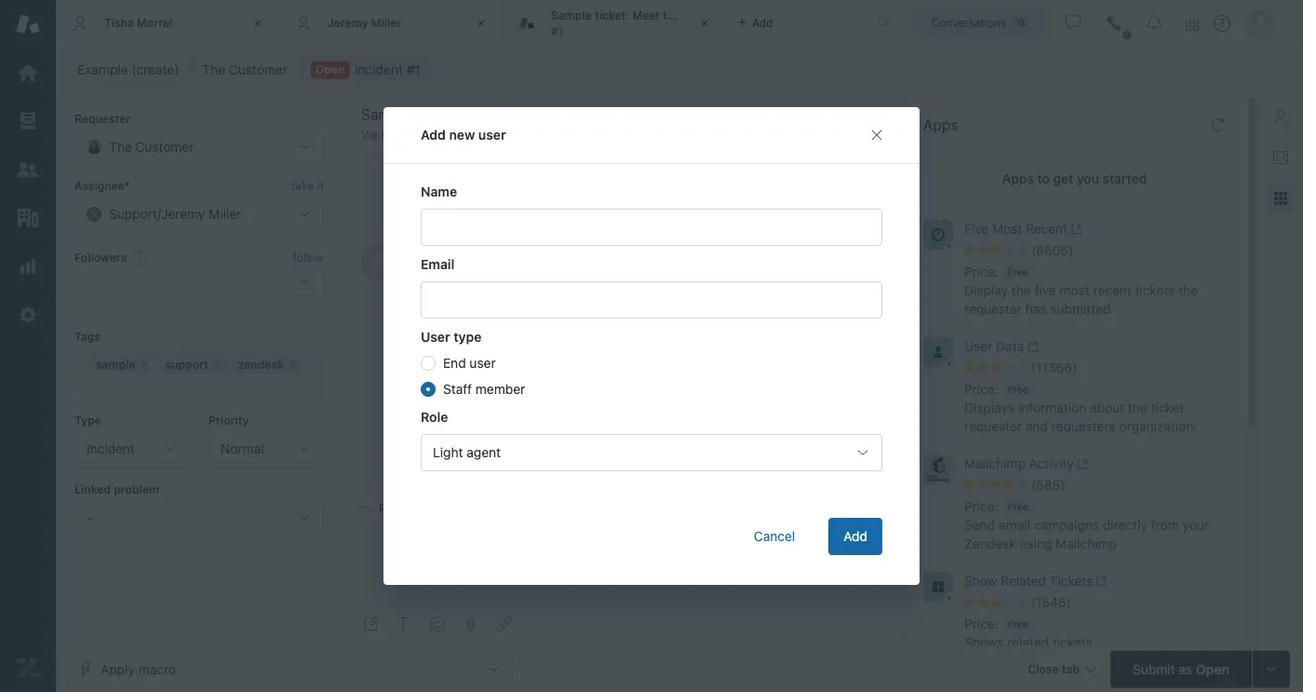 Task type: vqa. For each thing, say whether or not it's contained in the screenshot.
Chat link
no



Task type: locate. For each thing, give the bounding box(es) containing it.
price: up display
[[965, 264, 999, 279]]

user down came
[[421, 329, 451, 345]]

1 horizontal spatial apps
[[1003, 171, 1035, 186]]

0 horizontal spatial new
[[449, 127, 475, 142]]

name
[[421, 184, 457, 199]]

4 free from the top
[[1008, 618, 1029, 629]]

ticket up organization.
[[1152, 400, 1185, 415]]

0 horizontal spatial jeremy
[[328, 16, 368, 29]]

1 vertical spatial to
[[518, 323, 531, 339]]

1 vertical spatial your
[[829, 290, 855, 305]]

0 vertical spatial the
[[203, 62, 225, 77]]

the
[[203, 62, 225, 77], [414, 198, 436, 214], [443, 290, 466, 305]]

knowledge image
[[1274, 150, 1289, 165]]

shows
[[965, 635, 1004, 650]]

2 requester from the top
[[965, 419, 1023, 434]]

close modal image
[[870, 128, 885, 142]]

tickets
[[1136, 283, 1176, 298], [1053, 635, 1093, 650]]

free inside price: free display the five most recent tickets the requester has submitted
[[1008, 266, 1029, 277]]

started
[[1103, 171, 1148, 186]]

1 horizontal spatial close image
[[696, 14, 714, 33]]

0 vertical spatial problem
[[670, 148, 719, 163]]

add for add new user
[[421, 127, 446, 142]]

problem down incident popup button
[[114, 482, 159, 495]]

get
[[1054, 171, 1074, 186]]

0 horizontal spatial can
[[468, 165, 492, 180]]

organizations image
[[16, 206, 40, 230]]

miller inside jeremy miller assign
[[463, 246, 498, 261]]

open link
[[299, 57, 433, 83]]

free up display
[[1008, 266, 1029, 277]]

mailchimp down campaigns
[[1056, 536, 1118, 551]]

2 vertical spatial your
[[1183, 517, 1210, 533]]

recent
[[1094, 283, 1132, 298]]

0 vertical spatial a
[[659, 148, 666, 163]]

free for email
[[1008, 501, 1029, 512]]

miller right the email
[[463, 246, 498, 261]]

i'm sending an email because i'm having a problem setting up your new product. can you help me troubleshoot? thanks, the customer
[[414, 148, 842, 214]]

fun
[[587, 307, 610, 322]]

customer down the thanks,
[[440, 198, 499, 214]]

the down the thanks,
[[414, 198, 436, 214]]

free inside price: free shows related tickets
[[1008, 618, 1029, 629]]

user left "data"
[[965, 339, 993, 354]]

add inside button
[[844, 529, 868, 544]]

price: free display the five most recent tickets the requester has submitted
[[965, 264, 1199, 317]]

1 horizontal spatial the
[[414, 198, 436, 214]]

0 vertical spatial mailchimp
[[965, 456, 1026, 471]]

fascination
[[732, 307, 804, 322]]

help
[[521, 165, 546, 180]]

has
[[1026, 301, 1047, 317]]

the up organization.
[[1129, 400, 1148, 415]]

0 horizontal spatial user
[[421, 329, 451, 345]]

insert emojis image
[[430, 617, 445, 631]]

0 horizontal spatial i'm
[[414, 148, 432, 163]]

problem
[[670, 148, 719, 163], [114, 482, 159, 495]]

tickets right the related
[[1053, 635, 1093, 650]]

jeremy inside tab
[[328, 16, 368, 29]]

member
[[476, 381, 526, 397]]

user
[[421, 329, 451, 345], [965, 339, 993, 354]]

your right from
[[1183, 517, 1210, 533]]

hey, the customer, i saw you ordered the
[[414, 290, 664, 305]]

the up came
[[443, 290, 466, 305]]

(opens in a new tab) image inside "mailchimp activity" link
[[1075, 458, 1089, 470]]

sending
[[435, 148, 483, 163]]

2 horizontal spatial the
[[443, 290, 466, 305]]

user up 'an'
[[479, 127, 506, 142]]

jeremy inside jeremy miller assign
[[414, 246, 460, 261]]

1 horizontal spatial problem
[[670, 148, 719, 163]]

0 horizontal spatial tickets
[[1053, 635, 1093, 650]]

0 horizontal spatial problem
[[114, 482, 159, 495]]

most
[[1060, 283, 1090, 298]]

0 vertical spatial customer
[[229, 62, 288, 77]]

of
[[548, 307, 560, 322]]

your inside price: free send email campaigns directly from your zendesk using mailchimp
[[1183, 517, 1210, 533]]

#1
[[551, 24, 564, 37]]

2 vertical spatial ticket
[[1152, 400, 1185, 415]]

a
[[659, 148, 666, 163], [484, 323, 491, 339]]

price: up displays
[[965, 381, 999, 397]]

0 vertical spatial can
[[468, 165, 492, 180]]

you down 'an'
[[495, 165, 517, 180]]

price: up send
[[965, 499, 999, 514]]

five
[[1035, 283, 1057, 298]]

0 horizontal spatial email
[[505, 148, 536, 163]]

admin image
[[16, 303, 40, 327]]

1 vertical spatial can
[[727, 290, 751, 305]]

mailchimp inside price: free send email campaigns directly from your zendesk using mailchimp
[[1056, 536, 1118, 551]]

you inside i'm sending an email because i'm having a problem setting up your new product. can you help me troubleshoot? thanks, the customer
[[495, 165, 517, 180]]

can right .
[[727, 290, 751, 305]]

(opens in a new tab) image
[[1094, 576, 1108, 587]]

views image
[[16, 109, 40, 133]]

0 vertical spatial tickets
[[1136, 283, 1176, 298]]

email up using
[[999, 517, 1031, 533]]

linked
[[75, 482, 111, 495]]

tickets inside price: free display the five most recent tickets the requester has submitted
[[1136, 283, 1176, 298]]

problem left setting at the right of the page
[[670, 148, 719, 163]]

ticket right meet
[[684, 9, 715, 22]]

your inside i'm sending an email because i'm having a problem setting up your new product. can you help me troubleshoot? thanks, the customer
[[787, 148, 813, 163]]

sample
[[551, 9, 592, 22]]

jeremy up assign button
[[414, 246, 460, 261]]

ticket
[[684, 9, 715, 22], [422, 128, 451, 141], [1152, 400, 1185, 415]]

the up "fun gun assassination fascination playtime kit"
[[645, 290, 664, 305]]

free inside price: free send email campaigns directly from your zendesk using mailchimp
[[1008, 501, 1029, 512]]

1 horizontal spatial can
[[727, 290, 751, 305]]

1 vertical spatial add
[[844, 529, 868, 544]]

light agent button
[[421, 434, 883, 471]]

0 horizontal spatial a
[[484, 323, 491, 339]]

free up the related
[[1008, 618, 1029, 629]]

0 vertical spatial jeremy
[[328, 16, 368, 29]]

1 vertical spatial problem
[[114, 482, 159, 495]]

user up staff member
[[470, 355, 496, 371]]

can down 'an'
[[468, 165, 492, 180]]

take
[[292, 179, 314, 192]]

apps right close modal image on the right top of the page
[[924, 116, 959, 134]]

1 vertical spatial mailchimp
[[1056, 536, 1118, 551]]

five most recent
[[965, 221, 1068, 237]]

0 vertical spatial (opens in a new tab) image
[[1068, 224, 1083, 235]]

customer down close image
[[229, 62, 288, 77]]

4 price: from the top
[[965, 616, 999, 631]]

1 requester from the top
[[965, 301, 1023, 317]]

new inside i'm sending an email because i'm having a problem setting up your new product. can you help me troubleshoot? thanks, the customer
[[817, 148, 842, 163]]

linked problem
[[75, 482, 159, 495]]

tickets right 'recent'
[[1136, 283, 1176, 298]]

(opens in a new tab) image inside user data link
[[1025, 341, 1039, 352]]

to
[[1038, 171, 1050, 186], [518, 323, 531, 339]]

. can you confirm your kit came with all parts of the
[[414, 290, 855, 322]]

tisha morrel tab
[[56, 0, 279, 47]]

1 vertical spatial open
[[1197, 661, 1230, 677]]

price: inside price: free displays information about the ticket requester and requesters organization.
[[965, 381, 999, 397]]

to left get
[[1038, 171, 1050, 186]]

0 horizontal spatial close image
[[472, 14, 491, 33]]

jeremy for jeremy miller
[[328, 16, 368, 29]]

2 vertical spatial (opens in a new tab) image
[[1075, 458, 1089, 470]]

(opens in a new tab) image for mailchimp activity
[[1075, 458, 1089, 470]]

0 horizontal spatial open
[[316, 63, 345, 76]]

(opens in a new tab) image for user data
[[1025, 341, 1039, 352]]

campaigns
[[1035, 517, 1100, 533]]

miller inside tab
[[371, 16, 402, 29]]

requesters
[[1052, 419, 1116, 434]]

i'm up product.
[[414, 148, 432, 163]]

1 vertical spatial (opens in a new tab) image
[[1025, 341, 1039, 352]]

customer inside 'link'
[[229, 62, 288, 77]]

price:
[[965, 264, 999, 279], [965, 381, 999, 397], [965, 499, 999, 514], [965, 616, 999, 631]]

1 vertical spatial email
[[999, 517, 1031, 533]]

user for user data
[[965, 339, 993, 354]]

ticket up sending
[[422, 128, 451, 141]]

the right (create)
[[203, 62, 225, 77]]

(opens in a new tab) image up (11366) in the bottom of the page
[[1025, 341, 1039, 352]]

1 vertical spatial miller
[[463, 246, 498, 261]]

email
[[505, 148, 536, 163], [999, 517, 1031, 533]]

1 horizontal spatial mailchimp
[[1056, 536, 1118, 551]]

the right 'recent'
[[1179, 283, 1199, 298]]

add attachment image
[[464, 617, 479, 631]]

problem inside i'm sending an email because i'm having a problem setting up your new product. can you help me troubleshoot? thanks, the customer
[[670, 148, 719, 163]]

1 vertical spatial apps
[[1003, 171, 1035, 186]]

cc
[[872, 500, 890, 516]]

0 horizontal spatial customer
[[229, 62, 288, 77]]

0 vertical spatial miller
[[371, 16, 402, 29]]

1 horizontal spatial ticket
[[684, 9, 715, 22]]

requester down display
[[965, 301, 1023, 317]]

(opens in a new tab) image inside the five most recent link
[[1068, 224, 1083, 235]]

add up sending
[[421, 127, 446, 142]]

free up displays
[[1008, 384, 1029, 394]]

open right as
[[1197, 661, 1230, 677]]

free
[[1008, 266, 1029, 277], [1008, 384, 1029, 394], [1008, 501, 1029, 512], [1008, 618, 1029, 629]]

0 vertical spatial your
[[787, 148, 813, 163]]

tab
[[503, 0, 726, 47]]

me
[[550, 165, 568, 180]]

i'm up troubleshoot?
[[594, 148, 613, 163]]

2 horizontal spatial ticket
[[1152, 400, 1185, 415]]

free up using
[[1008, 501, 1029, 512]]

you up fascination
[[754, 290, 776, 305]]

close image up secondary 'element'
[[696, 14, 714, 33]]

email inside price: free send email campaigns directly from your zendesk using mailchimp
[[999, 517, 1031, 533]]

(opens in a new tab) image up the (8605)
[[1068, 224, 1083, 235]]

1 horizontal spatial user
[[965, 339, 993, 354]]

light agent
[[433, 445, 501, 460]]

email
[[421, 257, 455, 272]]

0 vertical spatial new
[[449, 127, 475, 142]]

?
[[431, 323, 437, 339]]

email inside i'm sending an email because i'm having a problem setting up your new product. can you help me troubleshoot? thanks, the customer
[[505, 148, 536, 163]]

1 horizontal spatial miller
[[463, 246, 498, 261]]

avatar image
[[361, 244, 399, 282]]

0 vertical spatial add
[[421, 127, 446, 142]]

1 horizontal spatial a
[[659, 148, 666, 163]]

email for an
[[505, 148, 536, 163]]

apps for apps to get you started
[[1003, 171, 1035, 186]]

(opens in a new tab) image
[[1068, 224, 1083, 235], [1025, 341, 1039, 352], [1075, 458, 1089, 470]]

i
[[535, 290, 538, 305]]

2 horizontal spatial your
[[1183, 517, 1210, 533]]

it
[[317, 179, 324, 192]]

parts
[[514, 307, 544, 322]]

1 horizontal spatial add
[[844, 529, 868, 544]]

(1546)
[[1032, 595, 1072, 610]]

price: inside price: free display the five most recent tickets the requester has submitted
[[965, 264, 999, 279]]

requester down displays
[[965, 419, 1023, 434]]

close image
[[472, 14, 491, 33], [696, 14, 714, 33]]

1 horizontal spatial i'm
[[594, 148, 613, 163]]

2 price: from the top
[[965, 381, 999, 397]]

user inside dialog
[[421, 329, 451, 345]]

3 free from the top
[[1008, 501, 1029, 512]]

customer,
[[470, 290, 532, 305]]

1 horizontal spatial email
[[999, 517, 1031, 533]]

the right the of
[[564, 307, 583, 322]]

you right get
[[1078, 171, 1100, 186]]

staff
[[443, 381, 472, 397]]

requester inside price: free display the five most recent tickets the requester has submitted
[[965, 301, 1023, 317]]

jeremy miller link
[[414, 246, 498, 261]]

mailchimp activity image
[[924, 454, 954, 484]]

0 horizontal spatial ticket
[[422, 128, 451, 141]]

1 horizontal spatial jeremy
[[414, 246, 460, 261]]

0 vertical spatial ticket
[[684, 9, 715, 22]]

1 vertical spatial tickets
[[1053, 635, 1093, 650]]

price: inside price: free shows related tickets
[[965, 616, 999, 631]]

0 vertical spatial requester
[[965, 301, 1023, 317]]

as
[[1179, 661, 1193, 677]]

(585)
[[1032, 477, 1066, 493]]

1 price: from the top
[[965, 264, 999, 279]]

1 horizontal spatial open
[[1197, 661, 1230, 677]]

new down the events icon
[[817, 148, 842, 163]]

1 vertical spatial the
[[414, 198, 436, 214]]

hey,
[[414, 290, 440, 305]]

follow
[[293, 251, 324, 264]]

0 horizontal spatial the
[[203, 62, 225, 77]]

price: inside price: free send email campaigns directly from your zendesk using mailchimp
[[965, 499, 999, 514]]

apps for apps
[[924, 116, 959, 134]]

and
[[1026, 419, 1049, 434]]

price: for display
[[965, 264, 999, 279]]

1 horizontal spatial your
[[829, 290, 855, 305]]

free inside price: free displays information about the ticket requester and requesters organization.
[[1008, 384, 1029, 394]]

(opens in a new tab) image up 4 stars. 585 reviews. element
[[1075, 458, 1089, 470]]

your up playtime
[[829, 290, 855, 305]]

2 free from the top
[[1008, 384, 1029, 394]]

0 vertical spatial apps
[[924, 116, 959, 134]]

to down parts on the left of page
[[518, 323, 531, 339]]

apps left get
[[1003, 171, 1035, 186]]

setting
[[723, 148, 764, 163]]

0 horizontal spatial add
[[421, 127, 446, 142]]

mailchimp down and
[[965, 456, 1026, 471]]

add link (cmd k) image
[[497, 617, 512, 631]]

open
[[316, 63, 345, 76], [1197, 661, 1230, 677]]

data
[[997, 339, 1025, 354]]

get help image
[[1215, 15, 1231, 32]]

1 vertical spatial user
[[470, 355, 496, 371]]

price: for shows
[[965, 616, 999, 631]]

because
[[540, 148, 591, 163]]

link
[[494, 323, 515, 339]]

via sample ticket
[[361, 128, 451, 141]]

a left link
[[484, 323, 491, 339]]

apps image
[[1274, 191, 1289, 206]]

the inside the sample ticket: meet the ticket #1
[[663, 9, 681, 22]]

(8605)
[[1032, 243, 1074, 258]]

the right meet
[[663, 9, 681, 22]]

0 horizontal spatial apps
[[924, 116, 959, 134]]

price: free shows related tickets
[[965, 616, 1093, 650]]

email up help
[[505, 148, 536, 163]]

ticket inside price: free displays information about the ticket requester and requesters organization.
[[1152, 400, 1185, 415]]

staff member
[[443, 381, 526, 397]]

3 price: from the top
[[965, 499, 999, 514]]

submit
[[1134, 661, 1176, 677]]

requester inside price: free displays information about the ticket requester and requesters organization.
[[965, 419, 1023, 434]]

price: up shows
[[965, 616, 999, 631]]

to inside the conversationlabel log
[[518, 323, 531, 339]]

1 vertical spatial requester
[[965, 419, 1023, 434]]

user
[[479, 127, 506, 142], [470, 355, 496, 371]]

follow button
[[293, 249, 324, 265]]

add right cancel
[[844, 529, 868, 544]]

jeremy up open link
[[328, 16, 368, 29]]

free for related
[[1008, 618, 1029, 629]]

1 free from the top
[[1008, 266, 1029, 277]]

display
[[965, 283, 1009, 298]]

Email field
[[421, 281, 883, 319]]

conversations
[[932, 16, 1007, 29]]

0 horizontal spatial to
[[518, 323, 531, 339]]

2 vertical spatial the
[[443, 290, 466, 305]]

1 vertical spatial jeremy
[[414, 246, 460, 261]]

0 horizontal spatial mailchimp
[[965, 456, 1026, 471]]

open down jeremy miller
[[316, 63, 345, 76]]

0 horizontal spatial your
[[787, 148, 813, 163]]

a right having
[[659, 148, 666, 163]]

0 vertical spatial email
[[505, 148, 536, 163]]

1 vertical spatial customer
[[440, 198, 499, 214]]

1 horizontal spatial tickets
[[1136, 283, 1176, 298]]

0 vertical spatial to
[[1038, 171, 1050, 186]]

saw
[[542, 290, 565, 305]]

1 close image from the left
[[472, 14, 491, 33]]

free for the
[[1008, 266, 1029, 277]]

0 horizontal spatial miller
[[371, 16, 402, 29]]

can
[[468, 165, 492, 180], [727, 290, 751, 305]]

1 horizontal spatial new
[[817, 148, 842, 163]]

mailchimp
[[965, 456, 1026, 471], [1056, 536, 1118, 551]]

type
[[75, 414, 101, 427]]

1 horizontal spatial customer
[[440, 198, 499, 214]]

price: for send
[[965, 499, 999, 514]]

new up sending
[[449, 127, 475, 142]]

3 stars. 11366 reviews. element
[[965, 359, 1234, 376]]

time.
[[766, 323, 796, 339]]

1 vertical spatial a
[[484, 323, 491, 339]]

(opens in a new tab) image for five most recent
[[1068, 224, 1083, 235]]

main element
[[0, 0, 56, 692]]

miller up open link
[[371, 16, 402, 29]]

1 vertical spatial new
[[817, 148, 842, 163]]

here's
[[441, 323, 480, 339]]

close image left #1 on the left top of page
[[472, 14, 491, 33]]

miller for jeremy miller assign
[[463, 246, 498, 261]]

example (create) button
[[65, 57, 191, 83]]

0 vertical spatial open
[[316, 63, 345, 76]]

your right the up
[[787, 148, 813, 163]]

tab containing sample ticket: meet the ticket
[[503, 0, 726, 47]]

the
[[663, 9, 681, 22], [1012, 283, 1032, 298], [1179, 283, 1199, 298], [645, 290, 664, 305], [564, 307, 583, 322], [706, 323, 726, 339], [1129, 400, 1148, 415]]



Task type: describe. For each thing, give the bounding box(es) containing it.
Name field
[[421, 209, 883, 246]]

jeremy for jeremy miller assign
[[414, 246, 460, 261]]

(create)
[[132, 62, 179, 77]]

a inside i'm sending an email because i'm having a problem setting up your new product. can you help me troubleshoot? thanks, the customer
[[659, 148, 666, 163]]

1 i'm from the left
[[414, 148, 432, 163]]

our
[[534, 323, 554, 339]]

2 close image from the left
[[696, 14, 714, 33]]

tickets
[[1050, 573, 1094, 589]]

user data link
[[965, 337, 1201, 359]]

directly
[[1103, 517, 1148, 533]]

add for add
[[844, 529, 868, 544]]

playtime
[[808, 307, 862, 322]]

tisha morrel
[[104, 16, 173, 29]]

submitted
[[1051, 301, 1112, 317]]

recent
[[1026, 221, 1068, 237]]

ticket:
[[595, 9, 630, 22]]

related
[[1008, 635, 1050, 650]]

with
[[468, 307, 493, 322]]

assembly
[[557, 323, 614, 339]]

assassination
[[642, 307, 729, 322]]

show
[[965, 573, 998, 589]]

price: free send email campaigns directly from your zendesk using mailchimp
[[965, 499, 1210, 551]]

example (create)
[[77, 62, 179, 77]]

incident button
[[75, 434, 190, 464]]

3 stars. 8605 reviews. element
[[965, 242, 1234, 259]]

zendesk image
[[16, 656, 40, 680]]

customer inside i'm sending an email because i'm having a problem setting up your new product. can you help me troubleshoot? thanks, the customer
[[440, 198, 499, 214]]

get started image
[[16, 61, 40, 85]]

webp
[[425, 442, 457, 455]]

the inside price: free displays information about the ticket requester and requesters organization.
[[1129, 400, 1148, 415]]

format text image
[[397, 617, 412, 631]]

light
[[433, 445, 463, 460]]

the up has at top
[[1012, 283, 1032, 298]]

thanks,
[[414, 182, 461, 197]]

your inside . can you confirm your kit came with all parts of the
[[829, 290, 855, 305]]

2 i'm from the left
[[594, 148, 613, 163]]

send
[[965, 517, 996, 533]]

tabs tab list
[[56, 0, 859, 47]]

sample ticket: meet the ticket #1
[[551, 9, 715, 37]]

kit
[[414, 307, 428, 322]]

3 stars. 1546 reviews. element
[[965, 594, 1234, 611]]

gun
[[613, 307, 639, 322]]

an
[[487, 148, 501, 163]]

all
[[497, 307, 510, 322]]

(11366)
[[1032, 360, 1078, 375]]

using
[[1020, 536, 1053, 551]]

free for information
[[1008, 384, 1029, 394]]

in
[[692, 323, 703, 339]]

customers image
[[16, 157, 40, 182]]

can inside . can you confirm your kit came with all parts of the
[[727, 290, 751, 305]]

the right in
[[706, 323, 726, 339]]

the inside i'm sending an email because i'm having a problem setting up your new product. can you help me troubleshoot? thanks, the customer
[[414, 198, 436, 214]]

Subject field
[[358, 103, 782, 126]]

user data image
[[924, 337, 954, 367]]

email for send
[[999, 517, 1031, 533]]

tisha
[[104, 16, 134, 29]]

tags
[[75, 330, 100, 343]]

miller for jeremy miller
[[371, 16, 402, 29]]

show related tickets link
[[965, 572, 1201, 594]]

reporting image
[[16, 254, 40, 278]]

close image inside jeremy miller tab
[[472, 14, 491, 33]]

show related tickets image
[[924, 572, 954, 602]]

4 stars. 585 reviews. element
[[965, 477, 1234, 494]]

0 vertical spatial user
[[479, 127, 506, 142]]

zendesk support image
[[16, 12, 40, 36]]

you inside . can you confirm your kit came with all parts of the
[[754, 290, 776, 305]]

product.
[[414, 165, 464, 180]]

user for user type
[[421, 329, 451, 345]]

add button
[[829, 518, 883, 555]]

came
[[432, 307, 464, 322]]

add new user dialog
[[384, 107, 920, 585]]

1 vertical spatial ticket
[[422, 128, 451, 141]]

webp link
[[416, 355, 544, 464]]

user data
[[965, 339, 1025, 354]]

five most recent image
[[924, 220, 954, 250]]

cancel
[[754, 529, 796, 544]]

information
[[1019, 400, 1087, 415]]

normal
[[221, 441, 264, 456]]

displays
[[965, 400, 1015, 415]]

customer context image
[[1274, 109, 1289, 124]]

sample
[[381, 128, 419, 141]]

you up fun
[[569, 290, 591, 305]]

show related tickets
[[965, 573, 1094, 589]]

? here's a link to our assembly instructions in the mean time.
[[431, 323, 796, 339]]

draft mode image
[[363, 617, 378, 631]]

the inside 'link'
[[203, 62, 225, 77]]

1 horizontal spatial to
[[1038, 171, 1050, 186]]

the customer link
[[190, 57, 300, 83]]

tickets inside price: free shows related tickets
[[1053, 635, 1093, 650]]

price: for displays
[[965, 381, 999, 397]]

take it
[[292, 179, 324, 192]]

mailchimp activity link
[[965, 454, 1201, 477]]

troubleshoot?
[[572, 165, 655, 180]]

jeremy miller assign
[[414, 246, 498, 280]]

zendesk products image
[[1187, 18, 1200, 31]]

agent
[[467, 445, 501, 460]]

having
[[616, 148, 656, 163]]

take it button
[[292, 176, 324, 195]]

most
[[993, 221, 1023, 237]]

jeremy miller tab
[[279, 0, 503, 47]]

secondary element
[[56, 51, 1304, 88]]

five most recent link
[[965, 220, 1201, 242]]

jeremy miller
[[328, 16, 402, 29]]

can inside i'm sending an email because i'm having a problem setting up your new product. can you help me troubleshoot? thanks, the customer
[[468, 165, 492, 180]]

cc button
[[872, 500, 890, 517]]

conversations button
[[912, 8, 1050, 38]]

apps to get you started
[[1003, 171, 1148, 186]]

incident
[[87, 441, 135, 456]]

open inside secondary 'element'
[[316, 63, 345, 76]]

conversationlabel log
[[343, 89, 905, 488]]

type
[[454, 329, 482, 345]]

role
[[421, 409, 448, 425]]

confirm
[[779, 290, 825, 305]]

assignee*
[[75, 179, 130, 192]]

new inside add new user dialog
[[449, 127, 475, 142]]

events image
[[829, 116, 844, 131]]

end
[[443, 355, 466, 371]]

organization.
[[1120, 419, 1198, 434]]

ticket inside the sample ticket: meet the ticket #1
[[684, 9, 715, 22]]

close image
[[249, 14, 267, 33]]

mean
[[729, 323, 762, 339]]

five
[[965, 221, 989, 237]]

add new user
[[421, 127, 506, 142]]

Public reply composer text field
[[352, 528, 883, 567]]

the inside . can you confirm your kit came with all parts of the
[[564, 307, 583, 322]]



